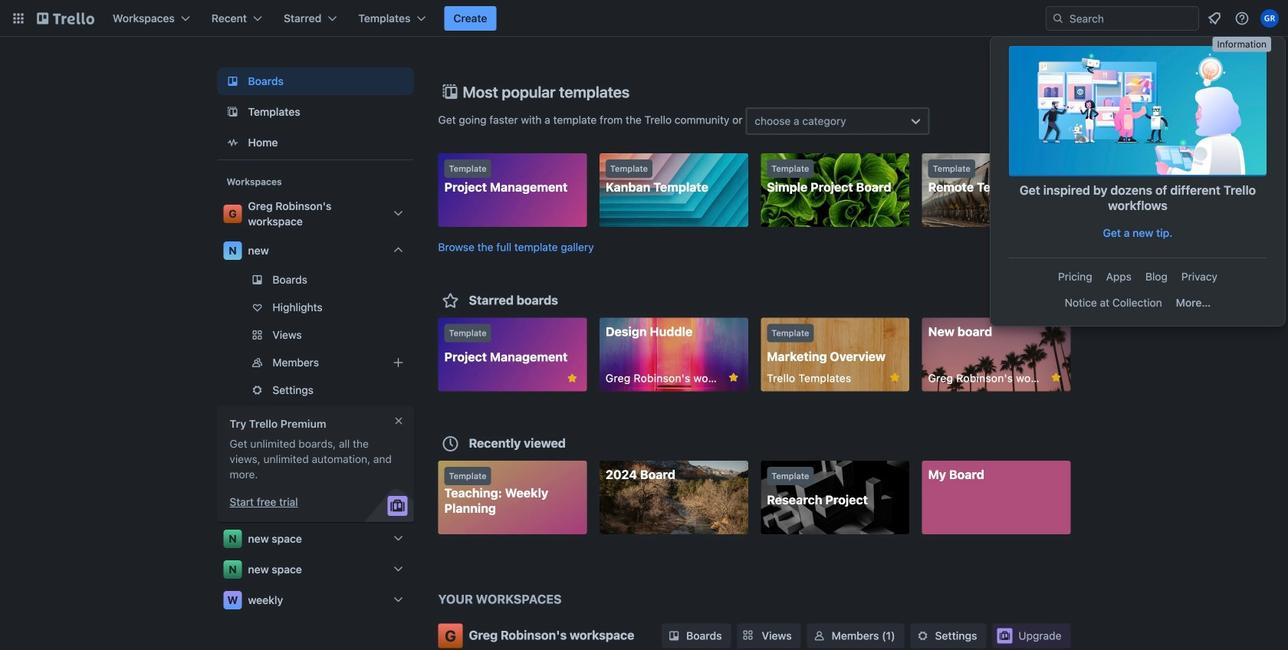 Task type: describe. For each thing, give the bounding box(es) containing it.
back to home image
[[37, 6, 94, 31]]

open information menu image
[[1235, 11, 1250, 26]]

1 horizontal spatial click to unstar this board. it will be removed from your starred list. image
[[888, 371, 902, 385]]

1 sm image from the left
[[666, 628, 682, 644]]

click to unstar this board. it will be removed from your starred list. image
[[727, 371, 741, 385]]

0 horizontal spatial click to unstar this board. it will be removed from your starred list. image
[[565, 372, 579, 385]]

add image
[[389, 354, 408, 372]]

board image
[[224, 72, 242, 90]]

3 sm image from the left
[[915, 628, 931, 644]]

Search field
[[1046, 6, 1199, 31]]



Task type: vqa. For each thing, say whether or not it's contained in the screenshot.
'SEARCH' image
yes



Task type: locate. For each thing, give the bounding box(es) containing it.
tooltip
[[1213, 37, 1272, 52]]

2 horizontal spatial sm image
[[915, 628, 931, 644]]

primary element
[[0, 0, 1288, 37]]

search image
[[1052, 12, 1064, 25]]

1 horizontal spatial sm image
[[812, 628, 827, 644]]

home image
[[224, 133, 242, 152]]

0 horizontal spatial sm image
[[666, 628, 682, 644]]

greg robinson (gregrobinson96) image
[[1261, 9, 1279, 28]]

click to unstar this board. it will be removed from your starred list. image
[[888, 371, 902, 385], [565, 372, 579, 385]]

template board image
[[224, 103, 242, 121]]

sm image
[[666, 628, 682, 644], [812, 628, 827, 644], [915, 628, 931, 644]]

0 notifications image
[[1206, 9, 1224, 28]]

2 sm image from the left
[[812, 628, 827, 644]]



